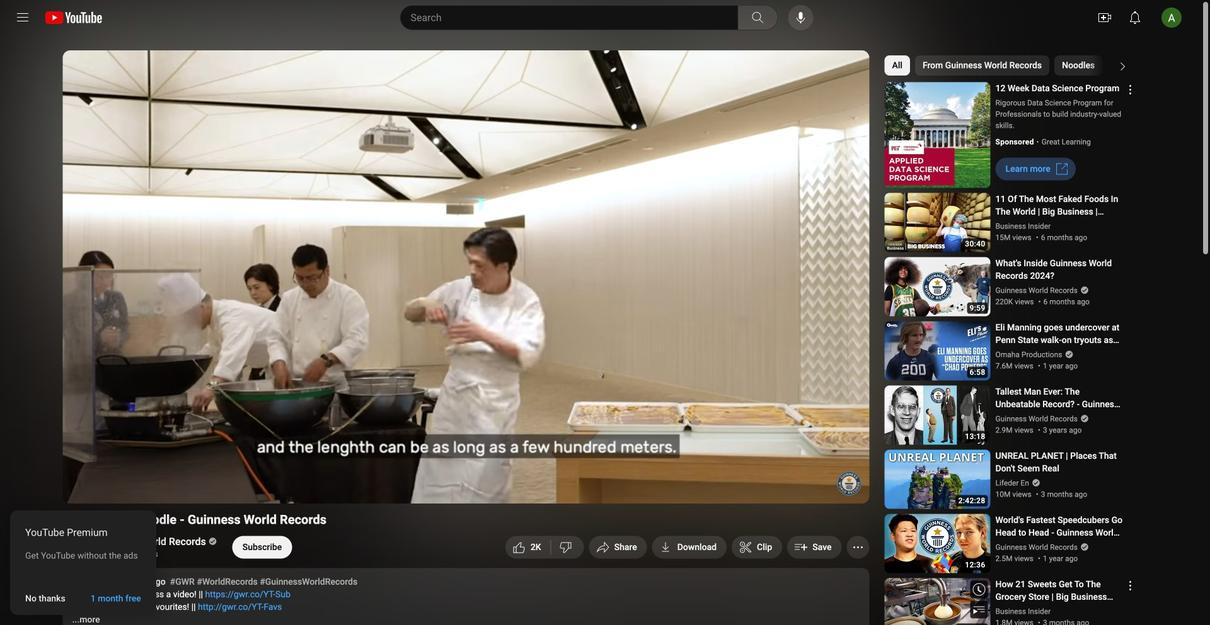 Task type: locate. For each thing, give the bounding box(es) containing it.
verified image down world's fastest speedcubers go head to head - guinness world records by guinness world records 2,547,897 views 1 year ago 12 minutes, 36 seconds element
[[1078, 543, 1089, 552]]

1 vertical spatial verified image
[[1029, 479, 1041, 488]]

2 vertical spatial verified image
[[206, 538, 217, 546]]

2 verified image from the top
[[1078, 415, 1089, 424]]

unreal planet | places that don't seem real by lifeder en 10,858,949 views 3 months ago 2 hours, 42 minutes element
[[996, 450, 1123, 476]]

verified image up 11.9 million subscribers element
[[206, 538, 217, 546]]

verified image for eli manning goes undercover at penn state walk-on tryouts as "chad powers" by omaha productions 7,657,272 views 1 year ago 6 minutes, 58 seconds element
[[1062, 350, 1074, 359]]

1 verified image from the top
[[1078, 286, 1089, 295]]

Search text field
[[411, 9, 735, 26]]

verified image
[[1078, 286, 1089, 295], [1078, 415, 1089, 424], [1078, 543, 1089, 552]]

verified image down unreal planet | places that don't seem real by lifeder en 10,858,949 views 3 months ago 2 hours, 42 minutes element
[[1029, 479, 1041, 488]]

12 minutes, 36 seconds element
[[965, 562, 986, 570]]

0 vertical spatial verified image
[[1078, 286, 1089, 295]]

2 horizontal spatial verified image
[[1062, 350, 1074, 359]]

verified image down what's inside guinness world records 2024? by guinness world records 220,048 views 6 months ago 9 minutes, 59 seconds element
[[1078, 286, 1089, 295]]

world's fastest speedcubers go head to head - guinness world records by guinness world records 2,547,897 views 1 year ago 12 minutes, 36 seconds element
[[996, 515, 1123, 540]]

autoplay is on image
[[682, 485, 704, 494]]

None text field
[[243, 543, 282, 553]]

verified image down tallest man ever: the unbeatable record? - guinness world records by guinness world records 2,944,297 views 3 years ago 13 minutes, 18 seconds element
[[1078, 415, 1089, 424]]

1 vertical spatial verified image
[[1078, 415, 1089, 424]]

1 horizontal spatial verified image
[[1029, 479, 1041, 488]]

6 minutes, 58 seconds element
[[970, 369, 986, 377]]

2 hours, 42 minutes, 28 seconds element
[[959, 498, 986, 505]]

0 vertical spatial verified image
[[1062, 350, 1074, 359]]

None search field
[[377, 5, 781, 30]]

verified image for unreal planet | places that don't seem real by lifeder en 10,858,949 views 3 months ago 2 hours, 42 minutes element
[[1029, 479, 1041, 488]]

seek slider slider
[[70, 465, 862, 477]]

verified image
[[1062, 350, 1074, 359], [1029, 479, 1041, 488], [206, 538, 217, 546]]

sponsored image
[[996, 136, 1042, 148]]

None text field
[[1006, 164, 1051, 174], [677, 543, 717, 553], [25, 594, 65, 605], [91, 594, 141, 605], [1006, 164, 1051, 174], [677, 543, 717, 553], [25, 594, 65, 605], [91, 594, 141, 605]]

verified image for world's fastest speedcubers go head to head - guinness world records by guinness world records 2,547,897 views 1 year ago 12 minutes, 36 seconds element
[[1078, 543, 1089, 552]]

2 vertical spatial verified image
[[1078, 543, 1089, 552]]

tab list
[[885, 50, 1210, 81]]

verified image down eli manning goes undercover at penn state walk-on tryouts as "chad powers" by omaha productions 7,657,272 views 1 year ago 6 minutes, 58 seconds element
[[1062, 350, 1074, 359]]

3 verified image from the top
[[1078, 543, 1089, 552]]



Task type: describe. For each thing, give the bounding box(es) containing it.
9 minutes, 59 seconds element
[[970, 305, 986, 312]]

13 minutes, 18 seconds element
[[965, 433, 986, 441]]

verified image for tallest man ever: the unbeatable record? - guinness world records by guinness world records 2,944,297 views 3 years ago 13 minutes, 18 seconds element
[[1078, 415, 1089, 424]]

verified image for what's inside guinness world records 2024? by guinness world records 220,048 views 6 months ago 9 minutes, 59 seconds element
[[1078, 286, 1089, 295]]

11 of the most faked foods in the world | big business | insider business by business insider 15,030,241 views 6 months ago 30 minutes element
[[996, 193, 1123, 218]]

how 21 sweets get to the grocery store | big business marathon | business insider by business insider 1,864,471 views 3 months ago 2 hours, 44 minutes element
[[996, 579, 1123, 604]]

eli manning goes undercover at penn state walk-on tryouts as "chad powers" by omaha productions 7,657,272 views 1 year ago 6 minutes, 58 seconds element
[[996, 322, 1123, 347]]

youtube video player element
[[63, 50, 870, 504]]

what's inside guinness world records 2024? by guinness world records 220,048 views 6 months ago 9 minutes, 59 seconds element
[[996, 258, 1123, 283]]

11.9 million subscribers element
[[95, 549, 215, 561]]

0 horizontal spatial verified image
[[206, 538, 217, 546]]

30 minutes, 40 seconds element
[[965, 240, 986, 248]]

avatar image image
[[1162, 8, 1182, 28]]

tallest man ever: the unbeatable record? - guinness world records by guinness world records 2,944,297 views 3 years ago 13 minutes, 18 seconds element
[[996, 386, 1123, 411]]



Task type: vqa. For each thing, say whether or not it's contained in the screenshot.
top violates
no



